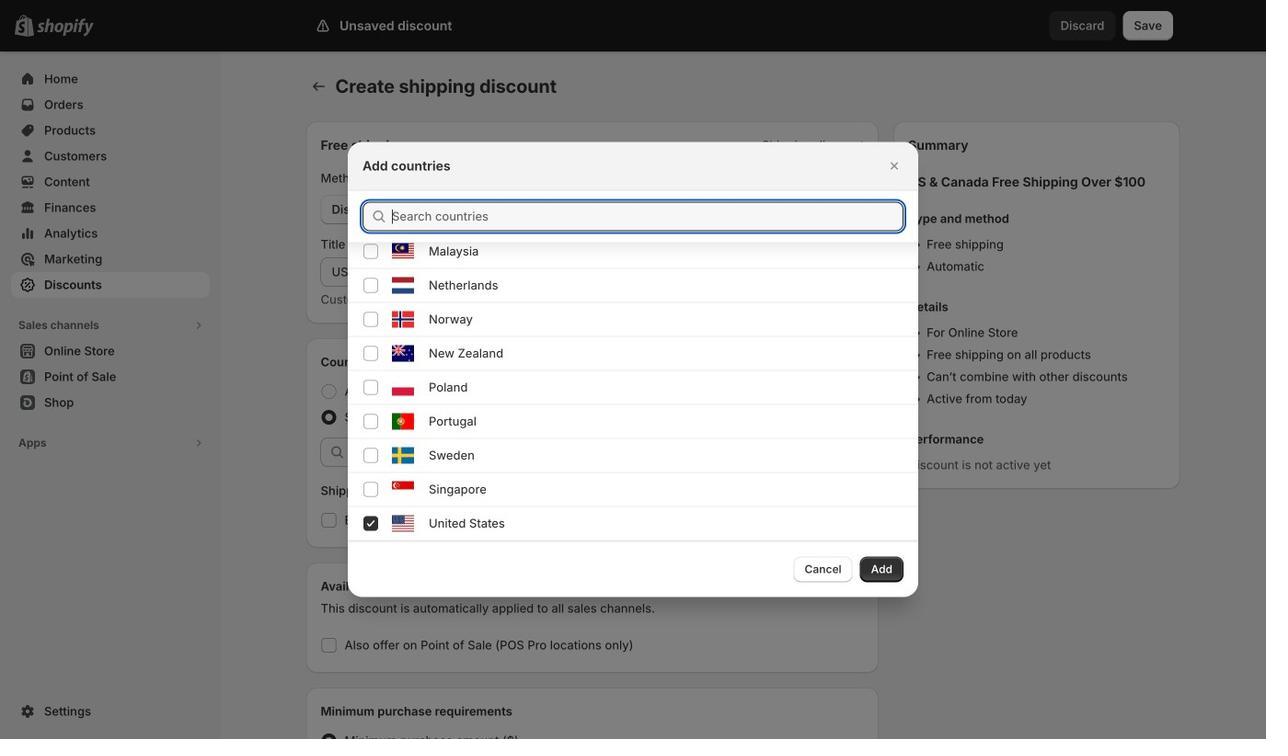 Task type: locate. For each thing, give the bounding box(es) containing it.
shopify image
[[37, 18, 94, 37]]

dialog
[[0, 0, 1266, 598]]

Search countries text field
[[392, 202, 904, 231]]



Task type: vqa. For each thing, say whether or not it's contained in the screenshot.
the Guide categories group
no



